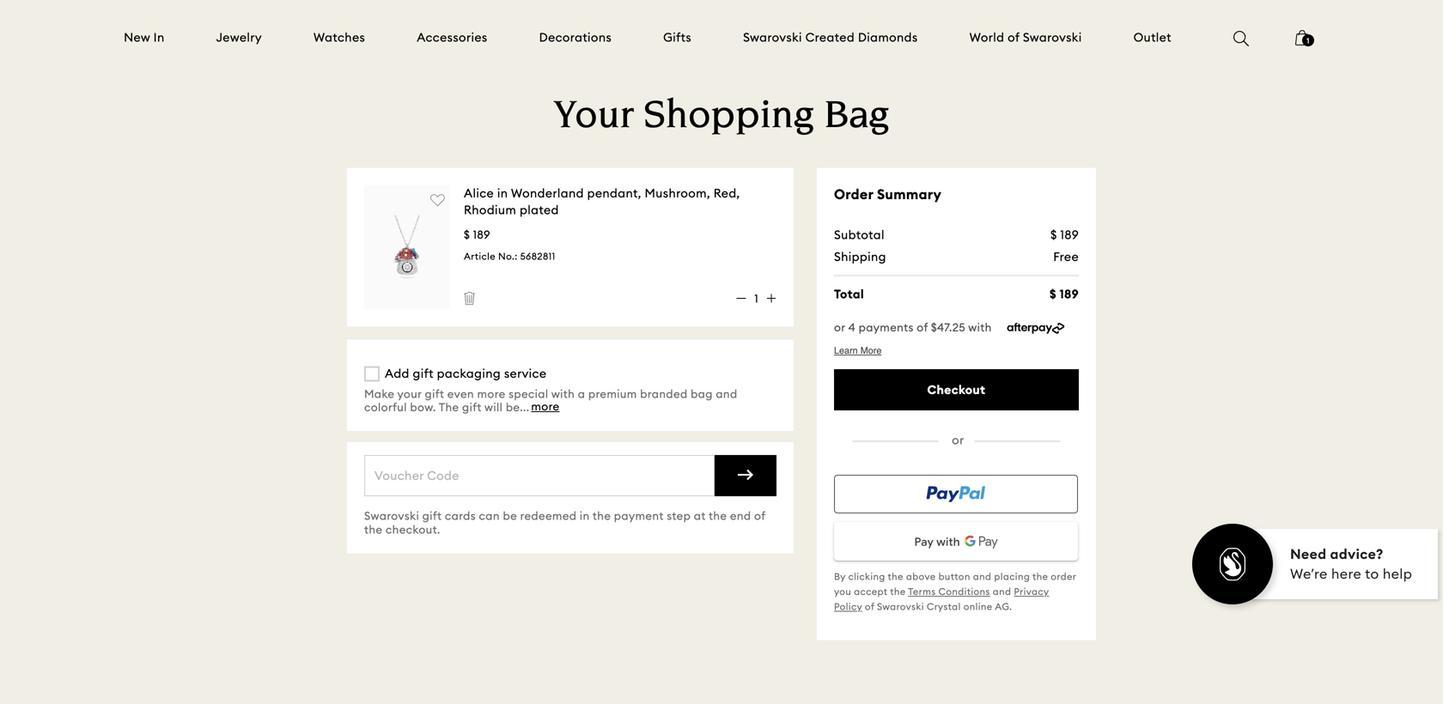 Task type: locate. For each thing, give the bounding box(es) containing it.
1 horizontal spatial or
[[949, 433, 964, 448]]

no.: 5682811
[[498, 251, 555, 263]]

conditions
[[939, 586, 990, 598]]

1
[[1306, 36, 1310, 45], [755, 291, 759, 306]]

the left above
[[888, 571, 904, 583]]

$ 189 up free at the top right of page
[[1051, 227, 1079, 242]]

of right end
[[754, 509, 765, 523]]

0 horizontal spatial 1
[[755, 291, 759, 306]]

4
[[848, 320, 856, 334]]

make
[[364, 387, 395, 401]]

the
[[593, 509, 611, 523], [709, 509, 727, 523], [364, 523, 383, 537], [888, 571, 904, 583], [1033, 571, 1048, 583], [890, 586, 906, 598]]

Add gift packaging service checkbox
[[364, 367, 380, 382]]

order
[[834, 185, 874, 203]]

in up rhodium
[[497, 185, 508, 201]]

of
[[1008, 30, 1020, 45], [917, 320, 928, 334], [754, 509, 765, 523], [865, 601, 874, 613]]

search image image
[[1233, 31, 1249, 46]]

privacy policy
[[834, 586, 1049, 613]]

in
[[497, 185, 508, 201], [580, 509, 590, 523]]

or
[[834, 320, 845, 334], [949, 433, 964, 448]]

cart-mobile image image
[[1295, 30, 1309, 46]]

even
[[447, 387, 474, 401]]

or down checkout link
[[949, 433, 964, 448]]

or left 4
[[834, 320, 845, 334]]

alice in wonderland pendant, mushroom, red, rhodium plated link
[[464, 185, 740, 218]]

1 vertical spatial with
[[551, 387, 575, 401]]

privacy policy link
[[834, 586, 1049, 613]]

at
[[694, 509, 706, 523]]

product title image
[[373, 213, 442, 282]]

of left $47.25
[[917, 320, 928, 334]]

with inside make your gift even more special with a premium branded bag and colorful bow. the gift will be...
[[551, 387, 575, 401]]

1 vertical spatial 1
[[755, 291, 759, 306]]

shipping
[[834, 249, 886, 264]]

Voucher Code text field
[[364, 455, 715, 497]]

and inside by clicking the above button and placing the order you accept the
[[973, 571, 992, 583]]

0 vertical spatial or
[[834, 320, 845, 334]]

by
[[834, 571, 846, 583]]

wishlist image
[[430, 194, 446, 207]]

0 vertical spatial with
[[968, 320, 992, 334]]

more left be...
[[477, 387, 506, 401]]

with left a
[[551, 387, 575, 401]]

0 vertical spatial and
[[716, 387, 738, 401]]

outlet
[[1134, 30, 1172, 45]]

0 horizontal spatial in
[[497, 185, 508, 201]]

packaging
[[437, 366, 501, 381]]

special
[[509, 387, 548, 401]]

swarovski left the cards
[[364, 509, 419, 523]]

and
[[716, 387, 738, 401], [973, 571, 992, 583], [993, 586, 1011, 598]]

bag
[[691, 387, 713, 401]]

above
[[906, 571, 936, 583]]

jewelry link
[[216, 29, 262, 46]]

1 horizontal spatial in
[[580, 509, 590, 523]]

$ 189
[[1051, 227, 1079, 242], [464, 228, 490, 242], [1050, 286, 1079, 302]]

live chat icon, click to open the live chat pane. image
[[1190, 521, 1443, 614]]

can
[[479, 509, 500, 523]]

0 horizontal spatial with
[[551, 387, 575, 401]]

swarovski left created
[[743, 30, 802, 45]]

swarovski inside swarovski created diamonds "link"
[[743, 30, 802, 45]]

world
[[969, 30, 1004, 45]]

with
[[968, 320, 992, 334], [551, 387, 575, 401]]

accessories
[[417, 30, 488, 45]]

end
[[730, 509, 751, 523]]

with right $47.25
[[968, 320, 992, 334]]

gift
[[413, 366, 434, 381], [425, 387, 444, 401], [462, 400, 482, 415], [422, 509, 442, 523]]

accept
[[854, 586, 888, 598]]

gift left will
[[462, 400, 482, 415]]

more right be...
[[531, 400, 560, 414]]

swarovski
[[743, 30, 802, 45], [1023, 30, 1082, 45], [364, 509, 419, 523], [877, 601, 924, 613]]

the up the privacy
[[1033, 571, 1048, 583]]

0 vertical spatial in
[[497, 185, 508, 201]]

and right the bag
[[716, 387, 738, 401]]

the left checkout.
[[364, 523, 383, 537]]

0 horizontal spatial more
[[477, 387, 506, 401]]

and up conditions
[[973, 571, 992, 583]]

order summary
[[834, 185, 942, 203]]

gift left the cards
[[422, 509, 442, 523]]

1 horizontal spatial 1
[[1306, 36, 1310, 45]]

in right redeemed
[[580, 509, 590, 523]]

the
[[439, 400, 459, 415]]

terms conditions and
[[908, 586, 1014, 598]]

or for or 4 payments of $47.25 with
[[834, 320, 845, 334]]

bow.
[[410, 400, 436, 415]]

add gift packaging service
[[385, 366, 547, 381]]

your shopping bag
[[554, 97, 889, 138]]

1 vertical spatial and
[[973, 571, 992, 583]]

1 horizontal spatial and
[[973, 571, 992, 583]]

swarovski right "world"
[[1023, 30, 1082, 45]]

more
[[477, 387, 506, 401], [531, 400, 560, 414]]

2 vertical spatial and
[[993, 586, 1011, 598]]

1 horizontal spatial with
[[968, 320, 992, 334]]

0 horizontal spatial and
[[716, 387, 738, 401]]

and up the ag.
[[993, 586, 1011, 598]]

1 vertical spatial in
[[580, 509, 590, 523]]

in
[[153, 30, 165, 45]]

wonderland
[[511, 185, 584, 201]]

0 horizontal spatial or
[[834, 320, 845, 334]]

or for or
[[949, 433, 964, 448]]

rhodium
[[464, 202, 516, 218]]

checkout
[[927, 382, 986, 398]]

1 vertical spatial or
[[949, 433, 964, 448]]

be
[[503, 509, 517, 523]]

alice
[[464, 185, 494, 201]]

swarovski created diamonds link
[[743, 29, 918, 46]]

world of swarovski link
[[969, 29, 1082, 46]]

total
[[834, 286, 864, 302]]

$ 189 down free at the top right of page
[[1050, 286, 1079, 302]]

jewelry
[[216, 30, 262, 45]]



Task type: describe. For each thing, give the bounding box(es) containing it.
watches link
[[313, 29, 365, 46]]

2 horizontal spatial and
[[993, 586, 1011, 598]]

bag
[[824, 97, 889, 138]]

branded
[[640, 387, 688, 401]]

$47.25
[[931, 320, 966, 334]]

the left terms
[[890, 586, 906, 598]]

subtotal
[[834, 227, 885, 242]]

terms conditions link
[[908, 586, 990, 598]]

privacy
[[1014, 586, 1049, 598]]

gift up your at the left of the page
[[413, 366, 434, 381]]

outlet link
[[1134, 29, 1172, 46]]

pendant,
[[587, 185, 641, 201]]

alice in wonderland pendant, mushroom, red, rhodium plated
[[464, 185, 740, 218]]

placing
[[994, 571, 1030, 583]]

service
[[504, 366, 547, 381]]

article no.: 5682811
[[464, 251, 555, 263]]

ag.
[[995, 601, 1012, 613]]

or 4 payments of $47.25 with
[[834, 320, 995, 334]]

decorations link
[[539, 29, 612, 46]]

payment
[[614, 509, 664, 523]]

free
[[1053, 249, 1079, 264]]

your
[[397, 387, 422, 401]]

mushroom,
[[645, 185, 710, 201]]

and inside make your gift even more special with a premium branded bag and colorful bow. the gift will be...
[[716, 387, 738, 401]]

$ 189 up article
[[464, 228, 490, 242]]

0 vertical spatial 1
[[1306, 36, 1310, 45]]

diamonds
[[858, 30, 918, 45]]

of swarovski crystal online ag.
[[862, 601, 1012, 613]]

terms
[[908, 586, 936, 598]]

in inside swarovski gift cards can be redeemed in the payment step at the end of the checkout.
[[580, 509, 590, 523]]

add
[[385, 366, 410, 381]]

new in
[[124, 30, 165, 45]]

clicking
[[848, 571, 885, 583]]

plated
[[520, 202, 559, 218]]

your
[[554, 97, 633, 138]]

swarovski inside world of swarovski link
[[1023, 30, 1082, 45]]

article
[[464, 251, 496, 263]]

gifts
[[663, 30, 692, 45]]

$ 189 free
[[1051, 227, 1079, 264]]

online
[[964, 601, 993, 613]]

checkout.
[[386, 523, 440, 537]]

of right "world"
[[1008, 30, 1020, 45]]

new in link
[[124, 29, 165, 46]]

world of swarovski
[[969, 30, 1082, 45]]

policy
[[834, 601, 862, 613]]

swarovski created diamonds
[[743, 30, 918, 45]]

red,
[[714, 185, 740, 201]]

crystal
[[927, 601, 961, 613]]

subtotal shipping
[[834, 227, 886, 264]]

gifts link
[[663, 29, 692, 46]]

1 horizontal spatial more
[[531, 400, 560, 414]]

be...
[[506, 400, 529, 415]]

checkout link
[[834, 370, 1079, 411]]

the left payment
[[593, 509, 611, 523]]

more link
[[529, 400, 560, 414]]

in inside alice in wonderland pendant, mushroom, red, rhodium plated
[[497, 185, 508, 201]]

a
[[578, 387, 585, 401]]

new
[[124, 30, 150, 45]]

step
[[667, 509, 691, 523]]

by clicking the above button and placing the order you accept the
[[834, 571, 1076, 598]]

swarovski inside swarovski gift cards can be redeemed in the payment step at the end of the checkout.
[[364, 509, 419, 523]]

summary
[[877, 185, 942, 203]]

the right the at
[[709, 509, 727, 523]]

make your gift even more special with a premium branded bag and colorful bow. the gift will be...
[[364, 387, 738, 415]]

watches
[[313, 30, 365, 45]]

of down accept
[[865, 601, 874, 613]]

premium
[[588, 387, 637, 401]]

button
[[939, 571, 970, 583]]

will
[[485, 400, 503, 415]]

colorful
[[364, 400, 407, 415]]

more inside make your gift even more special with a premium branded bag and colorful bow. the gift will be...
[[477, 387, 506, 401]]

shopping
[[643, 97, 814, 138]]

1 link
[[1295, 28, 1314, 58]]

gift right your at the left of the page
[[425, 387, 444, 401]]

order
[[1051, 571, 1076, 583]]

decorations
[[539, 30, 612, 45]]

payments
[[859, 320, 914, 334]]

cards
[[445, 509, 476, 523]]

accessories link
[[417, 29, 488, 46]]

redeemed
[[520, 509, 577, 523]]

of inside swarovski gift cards can be redeemed in the payment step at the end of the checkout.
[[754, 509, 765, 523]]

swarovski gift cards can be redeemed in the payment step at the end of the checkout.
[[364, 509, 765, 537]]

you
[[834, 586, 851, 598]]

swarovski down terms
[[877, 601, 924, 613]]

gift inside swarovski gift cards can be redeemed in the payment step at the end of the checkout.
[[422, 509, 442, 523]]

created
[[805, 30, 855, 45]]



Task type: vqa. For each thing, say whether or not it's contained in the screenshot.
branded
yes



